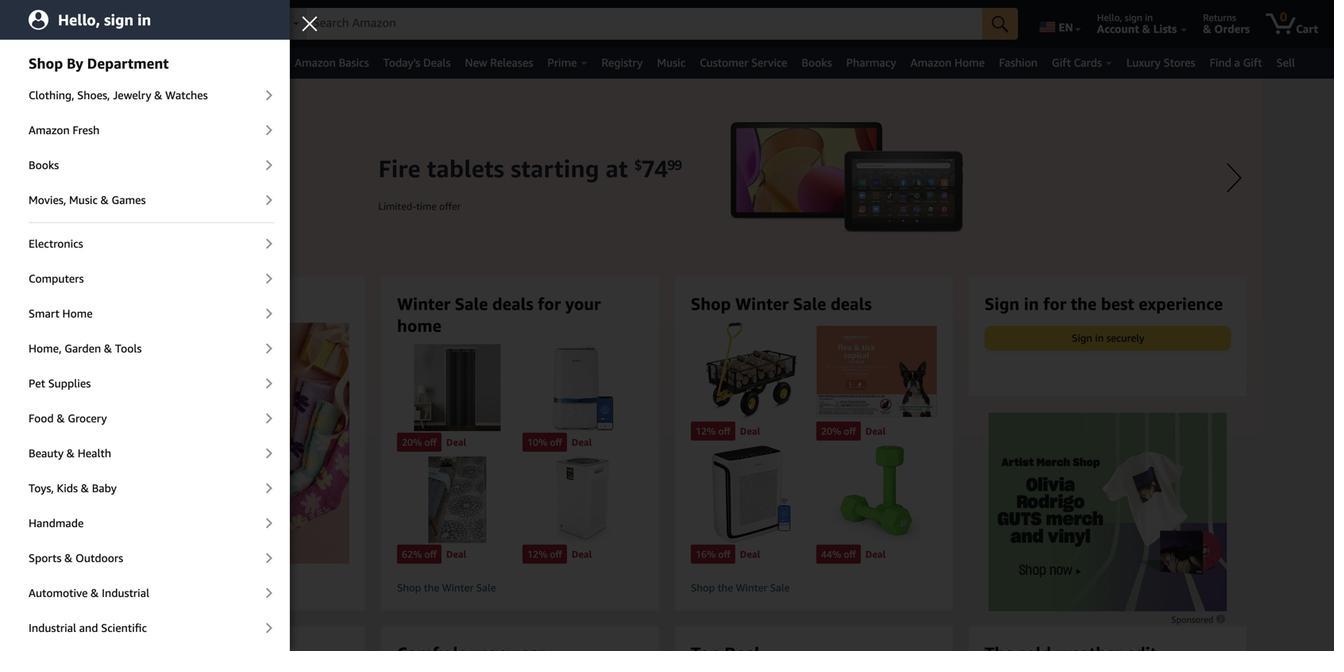 Task type: vqa. For each thing, say whether or not it's contained in the screenshot.
(
no



Task type: describe. For each thing, give the bounding box(es) containing it.
by
[[67, 55, 83, 72]]

07430
[[218, 12, 246, 23]]

toys,
[[29, 482, 54, 495]]

gift cards
[[1052, 56, 1102, 69]]

home, garden & tools link
[[0, 332, 290, 365]]

amazon home
[[911, 56, 985, 69]]

hello, inside the navigation navigation
[[1097, 12, 1122, 23]]

& inside sports & outdoors link
[[64, 552, 73, 565]]

customer service
[[700, 56, 787, 69]]

levoit air purifiers for home large room up to 1900 ft² in 1 hr with washable filters, air quality monitor, smart wifi, hepa filter captures allergies, pet hair, smoke, pollen in bedroom, vital 200s image
[[691, 446, 812, 543]]

industrial and scientific
[[29, 621, 147, 635]]

main content containing shop winter sale deals
[[0, 79, 1334, 651]]

luxury stores
[[1127, 56, 1195, 69]]

cap barbell neoprene dumbbell weights, 8 lb pair, shamrock image
[[816, 446, 937, 543]]

0 horizontal spatial sign
[[104, 11, 133, 29]]

beauty & health link
[[0, 437, 290, 470]]

pharmacy link
[[839, 52, 903, 74]]

pharmacy
[[846, 56, 896, 69]]

smart home
[[29, 307, 93, 320]]

for inside winter sale deals for your home
[[538, 294, 561, 314]]

62%
[[402, 549, 422, 560]]

today's
[[383, 56, 420, 69]]

deal for cap barbell neoprene dumbbell weights, 8 lb pair, shamrock image
[[866, 549, 886, 560]]

scientific
[[101, 621, 147, 635]]

computers
[[29, 272, 84, 285]]

shoes,
[[77, 89, 110, 102]]

customer service link
[[693, 52, 795, 74]]

and
[[79, 621, 98, 635]]

automotive & industrial link
[[0, 577, 290, 610]]

levoit 4l smart cool mist humidifier for home bedroom with essential oils, customize humidity for baby & plants, app & voice control, schedule, timer, last up to 40hrs, whisper quiet, handle design image
[[523, 344, 643, 431]]

home,
[[29, 342, 62, 355]]

new
[[465, 56, 487, 69]]

deal for joydeco door curtain closet door, closet curtain for open closet, closet curtains for bedroom closet door, door curtains for doorways privacy bedroom(40wx78l) image at the bottom left of page
[[446, 437, 466, 448]]

prime
[[548, 56, 577, 69]]

food & grocery link
[[0, 402, 290, 435]]

shop now
[[103, 582, 150, 594]]

industrial inside the automotive & industrial link
[[102, 586, 149, 600]]

3 deals from the left
[[831, 294, 872, 314]]

toys, kids & baby
[[29, 482, 117, 495]]

2 shop winter sale deals from the left
[[691, 294, 872, 314]]

returns
[[1203, 12, 1236, 23]]

music inside the navigation navigation
[[657, 56, 686, 69]]

securely
[[1107, 332, 1145, 344]]

1 shop winter sale deals from the left
[[103, 294, 284, 314]]

best
[[1101, 294, 1134, 314]]

62% off
[[402, 549, 437, 560]]

hello, sign in inside the navigation navigation
[[1097, 12, 1153, 23]]

amazon basics
[[295, 56, 369, 69]]

smart
[[29, 307, 59, 320]]

groceries link
[[144, 52, 215, 74]]

12% for the kenmore pm3020 air purifiers with h13 true hepa filter, covers up to 1500 sq.foot, 24db silentclean 3-stage hepa filtration system, 5 speeds for home large room, kitchens & bedroom image
[[527, 549, 547, 560]]

cart
[[1296, 22, 1318, 35]]

stores
[[1164, 56, 1195, 69]]

supplies
[[48, 377, 91, 390]]

sports & outdoors
[[29, 552, 123, 565]]

2 for from the left
[[1043, 294, 1067, 314]]

44%
[[821, 549, 841, 560]]

0 horizontal spatial hello, sign in
[[58, 11, 151, 29]]

sale inside winter sale deals for your home
[[455, 294, 488, 314]]

find a gift
[[1210, 56, 1262, 69]]

industrial inside industrial and scientific link
[[29, 621, 76, 635]]

fashion
[[999, 56, 1038, 69]]

12% off for the kenmore pm3020 air purifiers with h13 true hepa filter, covers up to 1500 sq.foot, 24db silentclean 3-stage hepa filtration system, 5 speeds for home large room, kitchens & bedroom image
[[527, 549, 562, 560]]

en link
[[1030, 4, 1088, 44]]

garden
[[65, 342, 101, 355]]

sell link
[[1269, 52, 1302, 74]]

0 horizontal spatial books link
[[0, 149, 290, 182]]

off for the kenmore pm3020 air purifiers with h13 true hepa filter, covers up to 1500 sq.foot, 24db silentclean 3-stage hepa filtration system, 5 speeds for home large room, kitchens & bedroom image
[[550, 549, 562, 560]]

1 vertical spatial books
[[29, 158, 59, 172]]

20% for amazon basics flea and tick topical treatment for small dogs (5 -22 pounds), 6 count (previously solimo) image
[[821, 426, 841, 437]]

& inside food & grocery link
[[57, 412, 65, 425]]

amazon basics link
[[288, 52, 376, 74]]

hello, sign in link
[[0, 0, 290, 40]]

kids
[[57, 482, 78, 495]]

electronics link
[[0, 227, 290, 260]]

leave feedback on sponsored ad element
[[1171, 615, 1227, 625]]

releases
[[490, 56, 533, 69]]

none search field inside the navigation navigation
[[265, 8, 1018, 41]]

shop the winter sale link for shop winter sale deals
[[691, 581, 937, 595]]

outdoors
[[75, 552, 123, 565]]

20% off for amazon basics flea and tick topical treatment for small dogs (5 -22 pounds), 6 count (previously solimo) image
[[821, 426, 856, 437]]

deal for amazon basics flea and tick topical treatment for small dogs (5 -22 pounds), 6 count (previously solimo) image
[[866, 426, 886, 437]]

sign for sign in securely
[[1072, 332, 1092, 344]]

games
[[112, 193, 146, 206]]

pet supplies
[[29, 377, 91, 390]]

kenmore pm3020 air purifiers with h13 true hepa filter, covers up to 1500 sq.foot, 24db silentclean 3-stage hepa filtration system, 5 speeds for home large room, kitchens & bedroom image
[[523, 456, 643, 543]]

today's deals link
[[376, 52, 458, 74]]

sign inside the navigation navigation
[[1125, 12, 1143, 23]]

clothing, shoes, jewelry & watches
[[29, 89, 208, 102]]

in inside 'hello, sign in' link
[[137, 11, 151, 29]]

customer
[[700, 56, 748, 69]]

registry link
[[594, 52, 650, 74]]

deals inside winter sale deals for your home
[[492, 294, 534, 314]]

food & grocery
[[29, 412, 107, 425]]

off for vevor steel garden cart, heavy duty 900 lbs capacity, with removable mesh sides to convert into flatbed, utility metal wagon with 180° rotating handle and 10 in tires, perfect for farm, yard image
[[718, 426, 731, 437]]

12% off for vevor steel garden cart, heavy duty 900 lbs capacity, with removable mesh sides to convert into flatbed, utility metal wagon with 180° rotating handle and 10 in tires, perfect for farm, yard image
[[696, 426, 731, 437]]

10%
[[527, 437, 547, 448]]

home
[[397, 316, 442, 335]]

movies,
[[29, 193, 66, 206]]

off for amazon basics flea and tick topical treatment for small dogs (5 -22 pounds), 6 count (previously solimo) image
[[844, 426, 856, 437]]

off for cap barbell neoprene dumbbell weights, 8 lb pair, shamrock image
[[844, 549, 856, 560]]

amazon fresh
[[29, 123, 100, 137]]

& inside movies, music & games link
[[101, 193, 109, 206]]

now
[[130, 582, 150, 594]]

44% off
[[821, 549, 856, 560]]

navigation navigation
[[0, 0, 1334, 79]]

Search Amazon text field
[[307, 9, 983, 39]]

& inside clothing, shoes, jewelry & watches link
[[154, 89, 162, 102]]

returns & orders
[[1203, 12, 1250, 35]]

in inside the navigation navigation
[[1145, 12, 1153, 23]]

basics
[[339, 56, 369, 69]]

deal for levoit 4l smart cool mist humidifier for home bedroom with essential oils, customize humidity for baby & plants, app & voice control, schedule, timer, last up to 40hrs, whisper quiet, handle design image
[[572, 437, 592, 448]]

fresh
[[73, 123, 100, 137]]

amazon image
[[14, 14, 91, 38]]

none submit inside search box
[[983, 8, 1018, 40]]

shop now link
[[76, 323, 377, 599]]

sign in securely link
[[986, 327, 1230, 350]]

shop left now
[[103, 582, 127, 594]]

amazon fresh link
[[0, 114, 290, 147]]

sponsored ad element
[[989, 413, 1227, 612]]

0 horizontal spatial music
[[69, 193, 98, 206]]

amazon for amazon home
[[911, 56, 952, 69]]

shop the winter sale link for winter sale deals for your home
[[397, 581, 643, 595]]

20% for joydeco door curtain closet door, closet curtain for open closet, closet curtains for bedroom closet door, door curtains for doorways privacy bedroom(40wx78l) image at the bottom left of page
[[402, 437, 422, 448]]

winter sale deals for your home
[[397, 294, 601, 335]]

amazon for amazon fresh
[[29, 123, 70, 137]]

home for amazon home
[[955, 56, 985, 69]]

beauty
[[29, 447, 64, 460]]

home for smart home
[[62, 307, 93, 320]]

tools
[[115, 342, 142, 355]]

off for rugshop modern floral circles design for living room,bedroom,home office,kitchen non shedding runner rug 2' x 7' 2" gray image
[[424, 549, 437, 560]]

sponsored link
[[1171, 612, 1227, 627]]

deal for vevor steel garden cart, heavy duty 900 lbs capacity, with removable mesh sides to convert into flatbed, utility metal wagon with 180° rotating handle and 10 in tires, perfect for farm, yard image
[[740, 426, 760, 437]]

a
[[1234, 56, 1240, 69]]

vevor steel garden cart, heavy duty 900 lbs capacity, with removable mesh sides to convert into flatbed, utility metal wagon with 180° rotating handle and 10 in tires, perfect for farm, yard image
[[691, 323, 812, 420]]



Task type: locate. For each thing, give the bounding box(es) containing it.
0 vertical spatial 12% off
[[696, 426, 731, 437]]

smart home link
[[0, 297, 290, 330]]

the
[[1071, 294, 1097, 314], [424, 582, 439, 594], [718, 582, 733, 594]]

clothing,
[[29, 89, 74, 102]]

1 deals from the left
[[243, 294, 284, 314]]

all button
[[9, 48, 55, 79]]

1 vertical spatial 12% off
[[527, 549, 562, 560]]

service
[[751, 56, 787, 69]]

shop down 16%
[[691, 582, 715, 594]]

off right 44%
[[844, 549, 856, 560]]

12% down vevor steel garden cart, heavy duty 900 lbs capacity, with removable mesh sides to convert into flatbed, utility metal wagon with 180° rotating handle and 10 in tires, perfect for farm, yard image
[[696, 426, 716, 437]]

books link down 'amazon fresh' 'link'
[[0, 149, 290, 182]]

deal down vevor steel garden cart, heavy duty 900 lbs capacity, with removable mesh sides to convert into flatbed, utility metal wagon with 180° rotating handle and 10 in tires, perfect for farm, yard image
[[740, 426, 760, 437]]

1 horizontal spatial 12%
[[696, 426, 716, 437]]

2 shop the winter sale from the left
[[691, 582, 790, 594]]

deal for levoit air purifiers for home large room up to 1900 ft² in 1 hr with washable filters, air quality monitor, smart wifi, hepa filter captures allergies, pet hair, smoke, pollen in bedroom, vital 200s image
[[740, 549, 760, 560]]

& inside beauty & health link
[[67, 447, 75, 460]]

books
[[802, 56, 832, 69], [29, 158, 59, 172]]

grocery
[[68, 412, 107, 425]]

1 horizontal spatial gift
[[1243, 56, 1262, 69]]

prime link
[[540, 52, 594, 74]]

2 shop the winter sale link from the left
[[691, 581, 937, 595]]

hello, sign in up medical care link at top left
[[58, 11, 151, 29]]

0 vertical spatial home
[[955, 56, 985, 69]]

shop winter sale deals up the home, garden & tools link
[[103, 294, 284, 314]]

groceries
[[151, 56, 198, 69]]

1 horizontal spatial 12% off
[[696, 426, 731, 437]]

0 horizontal spatial shop winter sale deals
[[103, 294, 284, 314]]

computers link
[[0, 262, 290, 295]]

1 vertical spatial industrial
[[29, 621, 76, 635]]

off for levoit 4l smart cool mist humidifier for home bedroom with essential oils, customize humidity for baby & plants, app & voice control, schedule, timer, last up to 40hrs, whisper quiet, handle design image
[[550, 437, 562, 448]]

& right 'kids'
[[81, 482, 89, 495]]

1 gift from the left
[[1052, 56, 1071, 69]]

& inside "returns & orders"
[[1203, 22, 1211, 35]]

deal for the kenmore pm3020 air purifiers with h13 true hepa filter, covers up to 1500 sq.foot, 24db silentclean 3-stage hepa filtration system, 5 speeds for home large room, kitchens & bedroom image
[[572, 549, 592, 560]]

1 vertical spatial music
[[69, 193, 98, 206]]

amazon inside 'amazon fresh' 'link'
[[29, 123, 70, 137]]

amazon inside the amazon home link
[[911, 56, 952, 69]]

luxury stores link
[[1120, 52, 1203, 74]]

to
[[168, 12, 177, 23]]

None search field
[[265, 8, 1018, 41]]

0 horizontal spatial amazon
[[29, 123, 70, 137]]

& inside toys, kids & baby link
[[81, 482, 89, 495]]

0 horizontal spatial sign
[[985, 294, 1020, 314]]

music down search amazon text box
[[657, 56, 686, 69]]

amazon right pharmacy
[[911, 56, 952, 69]]

shop the winter sale down 16% off
[[691, 582, 790, 594]]

deal right 62% off
[[446, 549, 466, 560]]

0 horizontal spatial books
[[29, 158, 59, 172]]

0 horizontal spatial shop the winter sale link
[[397, 581, 643, 595]]

shop the winter sale
[[397, 582, 496, 594], [691, 582, 790, 594]]

shop winter sale deals up vevor steel garden cart, heavy duty 900 lbs capacity, with removable mesh sides to convert into flatbed, utility metal wagon with 180° rotating handle and 10 in tires, perfect for farm, yard image
[[691, 294, 872, 314]]

1 vertical spatial books link
[[0, 149, 290, 182]]

0 horizontal spatial 12% off
[[527, 549, 562, 560]]

1 horizontal spatial hello,
[[1097, 12, 1122, 23]]

shop up vevor steel garden cart, heavy duty 900 lbs capacity, with removable mesh sides to convert into flatbed, utility metal wagon with 180° rotating handle and 10 in tires, perfect for farm, yard image
[[691, 294, 731, 314]]

12% for vevor steel garden cart, heavy duty 900 lbs capacity, with removable mesh sides to convert into flatbed, utility metal wagon with 180° rotating handle and 10 in tires, perfect for farm, yard image
[[696, 426, 716, 437]]

1 horizontal spatial shop the winter sale link
[[691, 581, 937, 595]]

your
[[565, 294, 601, 314]]

& left 'tools'
[[104, 342, 112, 355]]

sign for sign in for the best experience
[[985, 294, 1020, 314]]

1 vertical spatial sign
[[1072, 332, 1092, 344]]

& right jewelry
[[154, 89, 162, 102]]

industrial
[[102, 586, 149, 600], [29, 621, 76, 635]]

hello, sign in left "lists"
[[1097, 12, 1153, 23]]

handmade
[[29, 517, 84, 530]]

books up movies,
[[29, 158, 59, 172]]

0 vertical spatial books link
[[795, 52, 839, 74]]

for left your
[[538, 294, 561, 314]]

amazon inside amazon basics link
[[295, 56, 336, 69]]

shop the winter sale link
[[397, 581, 643, 595], [691, 581, 937, 595]]

sponsored
[[1171, 615, 1216, 625]]

1 horizontal spatial industrial
[[102, 586, 149, 600]]

amazon down clothing,
[[29, 123, 70, 137]]

0 horizontal spatial 20%
[[402, 437, 422, 448]]

luxury
[[1127, 56, 1161, 69]]

sale
[[205, 294, 239, 314], [455, 294, 488, 314], [793, 294, 826, 314], [476, 582, 496, 594], [770, 582, 790, 594]]

0 vertical spatial industrial
[[102, 586, 149, 600]]

sports & outdoors link
[[0, 542, 290, 575]]

shop
[[103, 294, 143, 314], [691, 294, 731, 314], [103, 582, 127, 594], [397, 582, 421, 594], [691, 582, 715, 594]]

2 gift from the left
[[1243, 56, 1262, 69]]

1 horizontal spatial books
[[802, 56, 832, 69]]

home left fashion
[[955, 56, 985, 69]]

clothing, shoes, jewelry & watches link
[[0, 79, 290, 112]]

electronics
[[29, 237, 83, 250]]

gift
[[1052, 56, 1071, 69], [1243, 56, 1262, 69]]

toys, kids & baby link
[[0, 472, 290, 505]]

20% down joydeco door curtain closet door, closet curtain for open closet, closet curtains for bedroom closet door, door curtains for doorways privacy bedroom(40wx78l) image at the bottom left of page
[[402, 437, 422, 448]]

12% off down vevor steel garden cart, heavy duty 900 lbs capacity, with removable mesh sides to convert into flatbed, utility metal wagon with 180° rotating handle and 10 in tires, perfect for farm, yard image
[[696, 426, 731, 437]]

0 horizontal spatial 20% off
[[402, 437, 437, 448]]

10% off
[[527, 437, 562, 448]]

1 horizontal spatial for
[[1043, 294, 1067, 314]]

joydeco door curtain closet door, closet curtain for open closet, closet curtains for bedroom closet door, door curtains for doorways privacy bedroom(40wx78l) image
[[397, 344, 518, 431]]

deals
[[243, 294, 284, 314], [492, 294, 534, 314], [831, 294, 872, 314]]

deal for rugshop modern floral circles design for living room,bedroom,home office,kitchen non shedding runner rug 2' x 7' 2" gray image
[[446, 549, 466, 560]]

rugshop modern floral circles design for living room,bedroom,home office,kitchen non shedding runner rug 2' x 7' 2" gray image
[[397, 456, 518, 543]]

2 horizontal spatial the
[[1071, 294, 1097, 314]]

deals
[[423, 56, 451, 69]]

1 horizontal spatial sign
[[1125, 12, 1143, 23]]

1 horizontal spatial 20% off
[[821, 426, 856, 437]]

off down amazon basics flea and tick topical treatment for small dogs (5 -22 pounds), 6 count (previously solimo) image
[[844, 426, 856, 437]]

off down joydeco door curtain closet door, closet curtain for open closet, closet curtains for bedroom closet door, door curtains for doorways privacy bedroom(40wx78l) image at the bottom left of page
[[424, 437, 437, 448]]

care
[[104, 56, 126, 69]]

1 horizontal spatial hello, sign in
[[1097, 12, 1153, 23]]

& right food
[[57, 412, 65, 425]]

hello, up medical on the left of the page
[[58, 11, 100, 29]]

1 for from the left
[[538, 294, 561, 314]]

1 horizontal spatial the
[[718, 582, 733, 594]]

0 horizontal spatial for
[[538, 294, 561, 314]]

automotive
[[29, 586, 88, 600]]

sign left "lists"
[[1125, 12, 1143, 23]]

1 horizontal spatial shop the winter sale
[[691, 582, 790, 594]]

baby
[[92, 482, 117, 495]]

0 vertical spatial music
[[657, 56, 686, 69]]

deal right 44% off
[[866, 549, 886, 560]]

deal right 10% off
[[572, 437, 592, 448]]

shop winter sale deals image
[[76, 323, 377, 564]]

industrial up scientific
[[102, 586, 149, 600]]

home, garden & tools
[[29, 342, 142, 355]]

amazon basics flea and tick topical treatment for small dogs (5 -22 pounds), 6 count (previously solimo) image
[[816, 323, 937, 420]]

& left orders
[[1203, 22, 1211, 35]]

in inside sign in securely link
[[1095, 332, 1104, 344]]

0 horizontal spatial hello,
[[58, 11, 100, 29]]

& left games
[[101, 193, 109, 206]]

off down the kenmore pm3020 air purifiers with h13 true hepa filter, covers up to 1500 sq.foot, 24db silentclean 3-stage hepa filtration system, 5 speeds for home large room, kitchens & bedroom image
[[550, 549, 562, 560]]

account
[[1097, 22, 1139, 35]]

20% off for joydeco door curtain closet door, closet curtain for open closet, closet curtains for bedroom closet door, door curtains for doorways privacy bedroom(40wx78l) image at the bottom left of page
[[402, 437, 437, 448]]

winter inside winter sale deals for your home
[[397, 294, 450, 314]]

& right sports in the left of the page
[[64, 552, 73, 565]]

the for winter sale deals for your home
[[424, 582, 439, 594]]

medical care link
[[55, 52, 144, 74]]

books inside the navigation navigation
[[802, 56, 832, 69]]

fire tablets starting at $74.99. limited-time offer. image
[[71, 79, 1263, 555]]

department
[[87, 55, 169, 72]]

& left health
[[67, 447, 75, 460]]

20% off down amazon basics flea and tick topical treatment for small dogs (5 -22 pounds), 6 count (previously solimo) image
[[821, 426, 856, 437]]

sign up care
[[104, 11, 133, 29]]

& left shop now
[[91, 586, 99, 600]]

beauty & health
[[29, 447, 111, 460]]

0 horizontal spatial 12%
[[527, 549, 547, 560]]

the down 62% off
[[424, 582, 439, 594]]

0 vertical spatial 12%
[[696, 426, 716, 437]]

books link
[[795, 52, 839, 74], [0, 149, 290, 182]]

1 vertical spatial 12%
[[527, 549, 547, 560]]

music right movies,
[[69, 193, 98, 206]]

the for shop winter sale deals
[[718, 582, 733, 594]]

deal down the kenmore pm3020 air purifiers with h13 true hepa filter, covers up to 1500 sq.foot, 24db silentclean 3-stage hepa filtration system, 5 speeds for home large room, kitchens & bedroom image
[[572, 549, 592, 560]]

experience
[[1139, 294, 1223, 314]]

0 horizontal spatial deals
[[243, 294, 284, 314]]

1 horizontal spatial books link
[[795, 52, 839, 74]]

pet supplies link
[[0, 367, 290, 400]]

lists
[[1153, 22, 1177, 35]]

hello, right 'en'
[[1097, 12, 1122, 23]]

for left best
[[1043, 294, 1067, 314]]

fashion link
[[992, 52, 1045, 74]]

0 horizontal spatial shop the winter sale
[[397, 582, 496, 594]]

shop the winter sale down 62% off
[[397, 582, 496, 594]]

1 horizontal spatial deals
[[492, 294, 534, 314]]

0 horizontal spatial the
[[424, 582, 439, 594]]

shop up 'tools'
[[103, 294, 143, 314]]

new releases link
[[458, 52, 540, 74]]

sign in for the best experience
[[985, 294, 1223, 314]]

in
[[137, 11, 151, 29], [1145, 12, 1153, 23], [1024, 294, 1039, 314], [1095, 332, 1104, 344]]

1 horizontal spatial 20%
[[821, 426, 841, 437]]

music
[[657, 56, 686, 69], [69, 193, 98, 206]]

update
[[122, 22, 160, 35]]

find
[[1210, 56, 1232, 69]]

1 vertical spatial home
[[62, 307, 93, 320]]

books link right the service
[[795, 52, 839, 74]]

& inside the home, garden & tools link
[[104, 342, 112, 355]]

sell
[[1277, 56, 1295, 69]]

orders
[[1214, 22, 1250, 35]]

2 horizontal spatial deals
[[831, 294, 872, 314]]

delivering to mahwah 07430 update location
[[122, 12, 246, 35]]

1 horizontal spatial music
[[657, 56, 686, 69]]

20% off
[[821, 426, 856, 437], [402, 437, 437, 448]]

shop the winter sale for winter sale deals for your home
[[397, 582, 496, 594]]

deal right 16% off
[[740, 549, 760, 560]]

all
[[33, 56, 48, 69]]

&
[[1142, 22, 1150, 35], [1203, 22, 1211, 35], [154, 89, 162, 102], [101, 193, 109, 206], [104, 342, 112, 355], [57, 412, 65, 425], [67, 447, 75, 460], [81, 482, 89, 495], [64, 552, 73, 565], [91, 586, 99, 600]]

gift left cards
[[1052, 56, 1071, 69]]

industrial and scientific link
[[0, 612, 290, 645]]

amazon for amazon basics
[[295, 56, 336, 69]]

gift cards link
[[1045, 52, 1120, 74]]

food
[[29, 412, 54, 425]]

amazon
[[295, 56, 336, 69], [911, 56, 952, 69], [29, 123, 70, 137]]

hello, sign in
[[58, 11, 151, 29], [1097, 12, 1153, 23]]

home inside the navigation navigation
[[955, 56, 985, 69]]

amazon left basics
[[295, 56, 336, 69]]

home
[[955, 56, 985, 69], [62, 307, 93, 320]]

hello, inside 'hello, sign in' link
[[58, 11, 100, 29]]

1 horizontal spatial sign
[[1072, 332, 1092, 344]]

16% off
[[696, 549, 731, 560]]

0 horizontal spatial industrial
[[29, 621, 76, 635]]

the down 16% off
[[718, 582, 733, 594]]

deal down joydeco door curtain closet door, closet curtain for open closet, closet curtains for bedroom closet door, door curtains for doorways privacy bedroom(40wx78l) image at the bottom left of page
[[446, 437, 466, 448]]

& left "lists"
[[1142, 22, 1150, 35]]

health
[[78, 447, 111, 460]]

& inside the automotive & industrial link
[[91, 586, 99, 600]]

off for levoit air purifiers for home large room up to 1900 ft² in 1 hr with washable filters, air quality monitor, smart wifi, hepa filter captures allergies, pet hair, smoke, pollen in bedroom, vital 200s image
[[718, 549, 731, 560]]

medical
[[62, 56, 101, 69]]

home right smart
[[62, 307, 93, 320]]

off right 16%
[[718, 549, 731, 560]]

music link
[[650, 52, 693, 74]]

20% down amazon basics flea and tick topical treatment for small dogs (5 -22 pounds), 6 count (previously solimo) image
[[821, 426, 841, 437]]

pet
[[29, 377, 45, 390]]

2 deals from the left
[[492, 294, 534, 314]]

off for joydeco door curtain closet door, closet curtain for open closet, closet curtains for bedroom closet door, door curtains for doorways privacy bedroom(40wx78l) image at the bottom left of page
[[424, 437, 437, 448]]

the left best
[[1071, 294, 1097, 314]]

12% down the kenmore pm3020 air purifiers with h13 true hepa filter, covers up to 1500 sq.foot, 24db silentclean 3-stage hepa filtration system, 5 speeds for home large room, kitchens & bedroom image
[[527, 549, 547, 560]]

off right 10%
[[550, 437, 562, 448]]

None submit
[[983, 8, 1018, 40]]

gift right a
[[1243, 56, 1262, 69]]

deal
[[740, 426, 760, 437], [866, 426, 886, 437], [446, 437, 466, 448], [572, 437, 592, 448], [446, 549, 466, 560], [572, 549, 592, 560], [740, 549, 760, 560], [866, 549, 886, 560]]

main content
[[0, 79, 1334, 651]]

en
[[1059, 21, 1073, 34]]

0 horizontal spatial gift
[[1052, 56, 1071, 69]]

20% off down joydeco door curtain closet door, closet curtain for open closet, closet curtains for bedroom closet door, door curtains for doorways privacy bedroom(40wx78l) image at the bottom left of page
[[402, 437, 437, 448]]

delivering
[[122, 12, 165, 23]]

books right the service
[[802, 56, 832, 69]]

shop down 62%
[[397, 582, 421, 594]]

12% off down the kenmore pm3020 air purifiers with h13 true hepa filter, covers up to 1500 sq.foot, 24db silentclean 3-stage hepa filtration system, 5 speeds for home large room, kitchens & bedroom image
[[527, 549, 562, 560]]

shop the winter sale for shop winter sale deals
[[691, 582, 790, 594]]

0 horizontal spatial home
[[62, 307, 93, 320]]

off right 62%
[[424, 549, 437, 560]]

0 vertical spatial books
[[802, 56, 832, 69]]

jewelry
[[113, 89, 151, 102]]

1 horizontal spatial home
[[955, 56, 985, 69]]

off down vevor steel garden cart, heavy duty 900 lbs capacity, with removable mesh sides to convert into flatbed, utility metal wagon with 180° rotating handle and 10 in tires, perfect for farm, yard image
[[718, 426, 731, 437]]

1 shop the winter sale link from the left
[[397, 581, 643, 595]]

0 vertical spatial sign
[[985, 294, 1020, 314]]

industrial down automotive
[[29, 621, 76, 635]]

1 horizontal spatial amazon
[[295, 56, 336, 69]]

deal down amazon basics flea and tick topical treatment for small dogs (5 -22 pounds), 6 count (previously solimo) image
[[866, 426, 886, 437]]

sign in securely
[[1072, 332, 1145, 344]]

1 horizontal spatial shop winter sale deals
[[691, 294, 872, 314]]

2 horizontal spatial amazon
[[911, 56, 952, 69]]

1 shop the winter sale from the left
[[397, 582, 496, 594]]

automotive & industrial
[[29, 586, 149, 600]]



